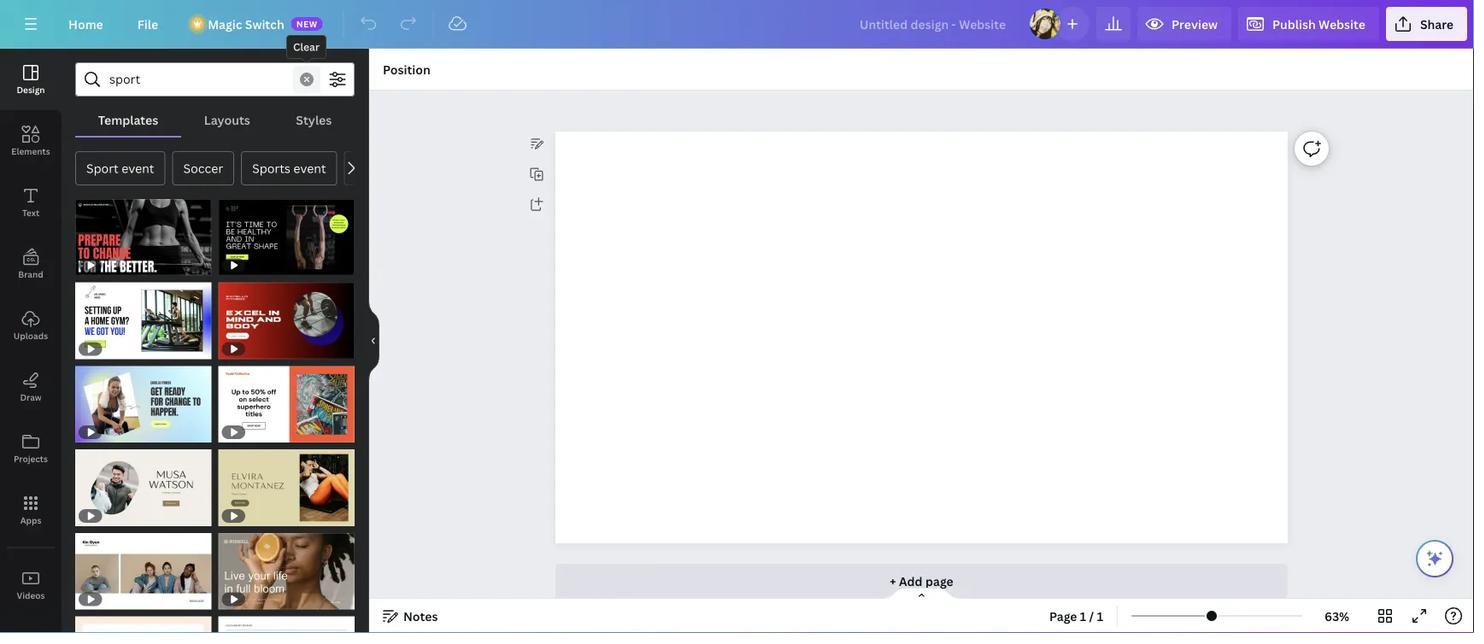 Task type: locate. For each thing, give the bounding box(es) containing it.
preview
[[1172, 16, 1218, 32]]

fitness trainer resume website in beige  olive green  warm neutrals style group
[[218, 439, 355, 526]]

sport event
[[86, 160, 154, 176]]

0 horizontal spatial event
[[122, 160, 154, 176]]

design
[[17, 84, 45, 95]]

event for sport event
[[122, 160, 154, 176]]

tech and gaming retail website in orange black and white colorful blocks style group
[[218, 356, 355, 443]]

draw
[[20, 391, 42, 403]]

layouts button
[[181, 103, 273, 136]]

fitness website in black neon green dynamic neons style group
[[218, 189, 355, 276]]

notes button
[[376, 603, 445, 630]]

page 1 / 1
[[1050, 608, 1103, 624]]

canva assistant image
[[1425, 549, 1445, 569]]

show pages image
[[881, 587, 963, 601]]

home decor business website in white light brown dark brown clean neutrals style group
[[218, 606, 355, 633]]

uploads button
[[0, 295, 62, 356]]

file
[[137, 16, 158, 32]]

1
[[1080, 608, 1087, 624], [1097, 608, 1103, 624]]

sport event button
[[75, 151, 165, 185]]

magic switch
[[208, 16, 284, 32]]

1 horizontal spatial event
[[293, 160, 326, 176]]

layouts
[[204, 112, 250, 128]]

sports event button
[[241, 151, 337, 185]]

main menu bar
[[0, 0, 1474, 49]]

1 event from the left
[[122, 160, 154, 176]]

fitness website in blue white neon green dynamic neons style group
[[75, 272, 212, 359]]

share button
[[1386, 7, 1468, 41]]

63% button
[[1309, 603, 1365, 630]]

1 horizontal spatial 1
[[1097, 608, 1103, 624]]

website
[[1319, 16, 1366, 32]]

new
[[296, 18, 318, 29]]

hide image
[[368, 300, 379, 382]]

2 event from the left
[[293, 160, 326, 176]]

draw button
[[0, 356, 62, 418]]

publish website
[[1273, 16, 1366, 32]]

home link
[[55, 7, 117, 41]]

0 horizontal spatial 1
[[1080, 608, 1087, 624]]

elements
[[11, 145, 50, 157]]

templates button
[[75, 103, 181, 136]]

+
[[890, 573, 896, 589]]

event right the sport
[[122, 160, 154, 176]]

+ add page
[[890, 573, 954, 589]]

1 left /
[[1080, 608, 1087, 624]]

sport
[[86, 160, 119, 176]]

uploads
[[14, 330, 48, 341]]

text button
[[0, 172, 62, 233]]

event right sports
[[293, 160, 326, 176]]

1 right /
[[1097, 608, 1103, 624]]

event
[[122, 160, 154, 176], [293, 160, 326, 176]]

event for sports event
[[293, 160, 326, 176]]

videos
[[17, 590, 45, 601]]

/
[[1089, 608, 1094, 624]]

clear
[[293, 40, 320, 54]]



Task type: describe. For each thing, give the bounding box(es) containing it.
home
[[68, 16, 103, 32]]

soccer button
[[172, 151, 234, 185]]

position button
[[376, 56, 437, 83]]

apps
[[20, 515, 41, 526]]

position
[[383, 61, 431, 77]]

share
[[1420, 16, 1454, 32]]

side panel tab list
[[0, 49, 62, 633]]

file button
[[124, 7, 172, 41]]

education website in beige  orange  green  round and friendly style group
[[75, 606, 212, 633]]

notes
[[403, 608, 438, 624]]

fitness website in red blue black gradients style group
[[218, 272, 355, 359]]

Design title text field
[[846, 7, 1021, 41]]

switch
[[245, 16, 284, 32]]

fitness trainer resume website in beige  brown  warm neutrals style group
[[75, 439, 212, 526]]

+ add page button
[[555, 564, 1288, 598]]

publish
[[1273, 16, 1316, 32]]

2 1 from the left
[[1097, 608, 1103, 624]]

videos button
[[0, 555, 62, 616]]

styles
[[296, 112, 332, 128]]

fitness website in light blue pastel purple neon yellow gradients style group
[[75, 356, 212, 443]]

text
[[22, 207, 39, 218]]

publish website button
[[1239, 7, 1379, 41]]

page
[[926, 573, 954, 589]]

preview button
[[1138, 7, 1232, 41]]

add
[[899, 573, 923, 589]]

apps button
[[0, 479, 62, 541]]

fitness website in black and white red dynamic neons style group
[[75, 189, 212, 276]]

magic
[[208, 16, 242, 32]]

brand
[[18, 268, 43, 280]]

health & wellness company website in cream orange vibrant elegant style group
[[218, 523, 355, 610]]

elements button
[[0, 110, 62, 172]]

projects
[[14, 453, 48, 465]]

page
[[1050, 608, 1077, 624]]

sports event
[[252, 160, 326, 176]]

soccer
[[183, 160, 223, 176]]

sports
[[252, 160, 291, 176]]

63%
[[1325, 608, 1350, 624]]

brand button
[[0, 233, 62, 295]]

design button
[[0, 49, 62, 110]]

templates
[[98, 112, 158, 128]]

projects button
[[0, 418, 62, 479]]

styles button
[[273, 103, 355, 136]]

Search Website templates search field
[[109, 63, 290, 96]]

1 1 from the left
[[1080, 608, 1087, 624]]

general photography photography website in white sleek and simple style group
[[75, 523, 212, 610]]



Task type: vqa. For each thing, say whether or not it's contained in the screenshot.
Apps button
yes



